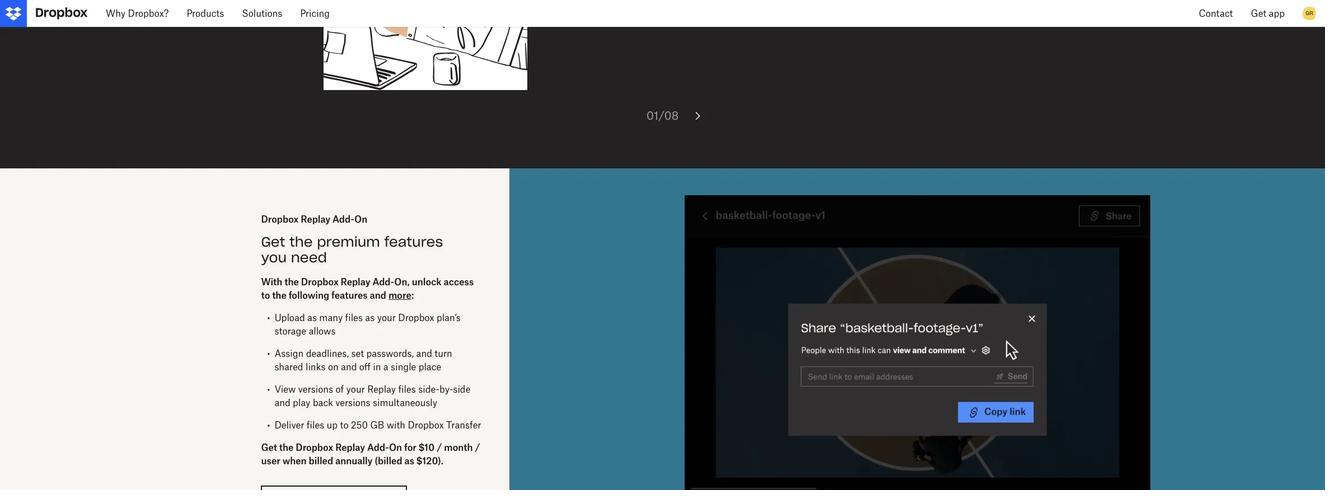 Task type: vqa. For each thing, say whether or not it's contained in the screenshot.
Name inside the "button"
no



Task type: describe. For each thing, give the bounding box(es) containing it.
annually
[[336, 456, 373, 467]]

get for get the dropbox replay add-on for $10 / month / user when billed annually (billed as $120).
[[261, 443, 277, 454]]

get for get app
[[1251, 8, 1267, 19]]

more
[[389, 290, 412, 301]]

as inside 'get the dropbox replay add-on for $10 / month / user when billed annually (billed as $120).'
[[405, 456, 415, 467]]

$120).
[[417, 456, 444, 467]]

pricing link
[[291, 0, 339, 27]]

features inside get the premium features you need
[[384, 233, 443, 251]]

on inside 'get the dropbox replay add-on for $10 / month / user when billed annually (billed as $120).'
[[389, 443, 402, 454]]

assign
[[275, 348, 304, 360]]

0 vertical spatial add-
[[333, 214, 355, 225]]

premium
[[317, 233, 380, 251]]

add- for on,
[[373, 277, 394, 288]]

in
[[373, 362, 381, 373]]

single
[[391, 362, 416, 373]]

on
[[328, 362, 339, 373]]

allows
[[309, 326, 336, 337]]

dropbox up you
[[261, 214, 299, 225]]

app
[[1269, 8, 1285, 19]]

2 vertical spatial files
[[307, 420, 324, 431]]

your inside upload as many files as your dropbox plan's storage allows
[[377, 313, 396, 324]]

dropbox inside with the dropbox replay add-on, unlock access to the following features and
[[301, 277, 339, 288]]

view
[[275, 384, 296, 395]]

assign deadlines, set passwords, and turn shared links on and off in a single place
[[275, 348, 452, 373]]

gb
[[371, 420, 384, 431]]

the for with the dropbox replay add-on, unlock access to the following features and
[[285, 277, 299, 288]]

1 horizontal spatial to
[[340, 420, 349, 431]]

why dropbox? button
[[97, 0, 178, 27]]

contact
[[1199, 8, 1234, 19]]

and inside with the dropbox replay add-on, unlock access to the following features and
[[370, 290, 386, 301]]

01/08
[[647, 109, 679, 123]]

solutions button
[[233, 0, 291, 27]]

why
[[106, 8, 126, 19]]

gr
[[1306, 10, 1314, 17]]

deliver
[[275, 420, 304, 431]]

$10
[[419, 443, 435, 454]]

billed
[[309, 456, 333, 467]]

on,
[[394, 277, 410, 288]]

dropbox?
[[128, 8, 169, 19]]

get the dropbox replay add-on for $10 / month / user when billed annually (billed as $120).
[[261, 443, 480, 467]]

storage
[[275, 326, 306, 337]]

month
[[444, 443, 473, 454]]

1 horizontal spatial as
[[365, 313, 375, 324]]

files inside upload as many files as your dropbox plan's storage allows
[[345, 313, 363, 324]]

the for get the premium features you need
[[290, 233, 313, 251]]

products button
[[178, 0, 233, 27]]

get app button
[[1242, 0, 1294, 27]]

shared
[[275, 362, 303, 373]]

need
[[291, 249, 327, 267]]

a
[[384, 362, 389, 373]]

place
[[419, 362, 441, 373]]

many
[[319, 313, 343, 324]]

access
[[444, 277, 474, 288]]

pricing
[[300, 8, 330, 19]]

set
[[351, 348, 364, 360]]

to inside with the dropbox replay add-on, unlock access to the following features and
[[261, 290, 270, 301]]

get for get the premium features you need
[[261, 233, 285, 251]]

1 / from the left
[[437, 443, 442, 454]]

play
[[293, 398, 310, 409]]

with
[[261, 277, 282, 288]]



Task type: locate. For each thing, give the bounding box(es) containing it.
1 vertical spatial versions
[[336, 398, 371, 409]]

get the premium features you need
[[261, 233, 443, 267]]

0 vertical spatial your
[[377, 313, 396, 324]]

1 vertical spatial features
[[332, 290, 368, 301]]

of
[[336, 384, 344, 395]]

contact button
[[1190, 0, 1242, 27]]

versions up back
[[298, 384, 333, 395]]

0 horizontal spatial versions
[[298, 384, 333, 395]]

user
[[261, 456, 280, 467]]

get inside get the premium features you need
[[261, 233, 285, 251]]

(billed
[[375, 456, 402, 467]]

:
[[412, 290, 414, 301]]

1 vertical spatial add-
[[373, 277, 394, 288]]

features up many on the left of the page
[[332, 290, 368, 301]]

1 vertical spatial on
[[389, 443, 402, 454]]

files
[[345, 313, 363, 324], [398, 384, 416, 395], [307, 420, 324, 431]]

links
[[306, 362, 326, 373]]

add- inside with the dropbox replay add-on, unlock access to the following features and
[[373, 277, 394, 288]]

add- up more link
[[373, 277, 394, 288]]

upload as many files as your dropbox plan's storage allows
[[275, 313, 461, 337]]

files up simultaneously
[[398, 384, 416, 395]]

0 horizontal spatial features
[[332, 290, 368, 301]]

view versions of your replay files side-by-side and play back versions simultaneously
[[275, 384, 471, 409]]

up
[[327, 420, 338, 431]]

0 horizontal spatial to
[[261, 290, 270, 301]]

versions down of
[[336, 398, 371, 409]]

add-
[[333, 214, 355, 225], [373, 277, 394, 288], [367, 443, 389, 454]]

you
[[261, 249, 287, 267]]

dropbox inside upload as many files as your dropbox plan's storage allows
[[398, 313, 434, 324]]

replay inside view versions of your replay files side-by-side and play back versions simultaneously
[[368, 384, 396, 395]]

0 horizontal spatial on
[[355, 214, 368, 225]]

more :
[[389, 290, 414, 301]]

/ right $10 in the left of the page
[[437, 443, 442, 454]]

and left more
[[370, 290, 386, 301]]

0 vertical spatial features
[[384, 233, 443, 251]]

the for get the dropbox replay add-on for $10 / month / user when billed annually (billed as $120).
[[279, 443, 294, 454]]

1 vertical spatial your
[[346, 384, 365, 395]]

on up premium
[[355, 214, 368, 225]]

as up allows
[[307, 313, 317, 324]]

1 vertical spatial get
[[261, 233, 285, 251]]

2 vertical spatial add-
[[367, 443, 389, 454]]

deadlines,
[[306, 348, 349, 360]]

0 vertical spatial on
[[355, 214, 368, 225]]

get left need
[[261, 233, 285, 251]]

dropbox down :
[[398, 313, 434, 324]]

solutions
[[242, 8, 282, 19]]

and up place
[[416, 348, 432, 360]]

as down for
[[405, 456, 415, 467]]

dropbox up the following
[[301, 277, 339, 288]]

/
[[437, 443, 442, 454], [475, 443, 480, 454]]

replay inside with the dropbox replay add-on, unlock access to the following features and
[[341, 277, 370, 288]]

to down with
[[261, 290, 270, 301]]

add- for on
[[367, 443, 389, 454]]

turn
[[435, 348, 452, 360]]

off
[[359, 362, 371, 373]]

the inside get the premium features you need
[[290, 233, 313, 251]]

with
[[387, 420, 406, 431]]

2 horizontal spatial as
[[405, 456, 415, 467]]

for
[[404, 443, 417, 454]]

passwords,
[[367, 348, 414, 360]]

the down with
[[272, 290, 287, 301]]

why dropbox?
[[106, 8, 169, 19]]

replay inside 'get the dropbox replay add-on for $10 / month / user when billed annually (billed as $120).'
[[336, 443, 365, 454]]

0 vertical spatial versions
[[298, 384, 333, 395]]

replay down get the premium features you need
[[341, 277, 370, 288]]

get app
[[1251, 8, 1285, 19]]

products
[[187, 8, 224, 19]]

upload
[[275, 313, 305, 324]]

dropbox up $10 in the left of the page
[[408, 420, 444, 431]]

dropbox inside 'get the dropbox replay add-on for $10 / month / user when billed annually (billed as $120).'
[[296, 443, 333, 454]]

unlock
[[412, 277, 442, 288]]

2 horizontal spatial files
[[398, 384, 416, 395]]

plan's
[[437, 313, 461, 324]]

your
[[377, 313, 396, 324], [346, 384, 365, 395]]

more link
[[389, 290, 412, 301]]

add- inside 'get the dropbox replay add-on for $10 / month / user when billed annually (billed as $120).'
[[367, 443, 389, 454]]

your down more link
[[377, 313, 396, 324]]

1 horizontal spatial /
[[475, 443, 480, 454]]

and
[[370, 290, 386, 301], [416, 348, 432, 360], [341, 362, 357, 373], [275, 398, 291, 409]]

get up user
[[261, 443, 277, 454]]

side-
[[418, 384, 440, 395]]

/ right month
[[475, 443, 480, 454]]

1 horizontal spatial files
[[345, 313, 363, 324]]

get left app
[[1251, 8, 1267, 19]]

back
[[313, 398, 333, 409]]

replay
[[301, 214, 331, 225], [341, 277, 370, 288], [368, 384, 396, 395], [336, 443, 365, 454]]

the down dropbox replay add-on on the top
[[290, 233, 313, 251]]

as down with the dropbox replay add-on, unlock access to the following features and
[[365, 313, 375, 324]]

get inside 'get the dropbox replay add-on for $10 / month / user when billed annually (billed as $120).'
[[261, 443, 277, 454]]

1 horizontal spatial your
[[377, 313, 396, 324]]

replay up annually
[[336, 443, 365, 454]]

the inside 'get the dropbox replay add-on for $10 / month / user when billed annually (billed as $120).'
[[279, 443, 294, 454]]

transfer
[[446, 420, 481, 431]]

by-
[[440, 384, 453, 395]]

the
[[290, 233, 313, 251], [285, 277, 299, 288], [272, 290, 287, 301], [279, 443, 294, 454]]

2 / from the left
[[475, 443, 480, 454]]

dropbox
[[261, 214, 299, 225], [301, 277, 339, 288], [398, 313, 434, 324], [408, 420, 444, 431], [296, 443, 333, 454]]

features
[[384, 233, 443, 251], [332, 290, 368, 301]]

simultaneously
[[373, 398, 437, 409]]

on left for
[[389, 443, 402, 454]]

man with grey hair and light skin sits at table. he adjusts glasses to read report image
[[324, 0, 528, 90]]

1 vertical spatial files
[[398, 384, 416, 395]]

your right of
[[346, 384, 365, 395]]

with the dropbox replay add-on, unlock access to the following features and
[[261, 277, 474, 301]]

features up the on, at the bottom of page
[[384, 233, 443, 251]]

the up when
[[279, 443, 294, 454]]

get inside popup button
[[1251, 8, 1267, 19]]

as
[[307, 313, 317, 324], [365, 313, 375, 324], [405, 456, 415, 467]]

1 vertical spatial to
[[340, 420, 349, 431]]

your inside view versions of your replay files side-by-side and play back versions simultaneously
[[346, 384, 365, 395]]

files inside view versions of your replay files side-by-side and play back versions simultaneously
[[398, 384, 416, 395]]

when
[[283, 456, 307, 467]]

features inside with the dropbox replay add-on, unlock access to the following features and
[[332, 290, 368, 301]]

0 horizontal spatial as
[[307, 313, 317, 324]]

250
[[351, 420, 368, 431]]

gr button
[[1301, 4, 1319, 22]]

versions
[[298, 384, 333, 395], [336, 398, 371, 409]]

deliver files up to 250 gb with dropbox transfer
[[275, 420, 481, 431]]

0 horizontal spatial files
[[307, 420, 324, 431]]

1 horizontal spatial versions
[[336, 398, 371, 409]]

get
[[1251, 8, 1267, 19], [261, 233, 285, 251], [261, 443, 277, 454]]

dropbox up billed
[[296, 443, 333, 454]]

following
[[289, 290, 329, 301]]

on
[[355, 214, 368, 225], [389, 443, 402, 454]]

side
[[453, 384, 471, 395]]

1 horizontal spatial features
[[384, 233, 443, 251]]

the right with
[[285, 277, 299, 288]]

dropbox replay add-on
[[261, 214, 368, 225]]

files right many on the left of the page
[[345, 313, 363, 324]]

0 vertical spatial to
[[261, 290, 270, 301]]

and inside view versions of your replay files side-by-side and play back versions simultaneously
[[275, 398, 291, 409]]

0 vertical spatial files
[[345, 313, 363, 324]]

replay up need
[[301, 214, 331, 225]]

to
[[261, 290, 270, 301], [340, 420, 349, 431]]

1 horizontal spatial on
[[389, 443, 402, 454]]

and down view
[[275, 398, 291, 409]]

0 horizontal spatial /
[[437, 443, 442, 454]]

files left up
[[307, 420, 324, 431]]

2 vertical spatial get
[[261, 443, 277, 454]]

to right up
[[340, 420, 349, 431]]

replay down a
[[368, 384, 396, 395]]

0 vertical spatial get
[[1251, 8, 1267, 19]]

add- up (billed
[[367, 443, 389, 454]]

0 horizontal spatial your
[[346, 384, 365, 395]]

add- up premium
[[333, 214, 355, 225]]

and right the on
[[341, 362, 357, 373]]



